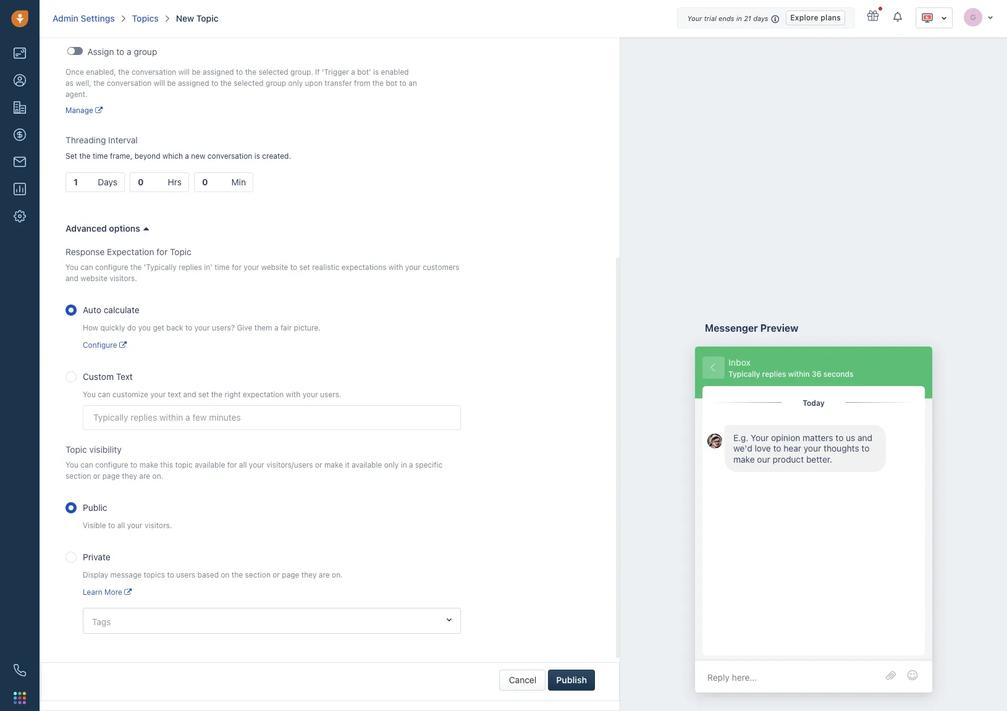 Task type: locate. For each thing, give the bounding box(es) containing it.
1 horizontal spatial set
[[299, 262, 310, 272]]

all left visitors/users at the bottom left
[[239, 460, 247, 469]]

only
[[288, 78, 303, 87], [384, 460, 399, 469]]

0 horizontal spatial and
[[65, 274, 78, 283]]

0 vertical spatial set
[[299, 262, 310, 272]]

or left it
[[315, 460, 322, 469]]

configure inside response expectation for topic you can configure the 'typically replies in' time for your website to set realistic expectations with your customers and website visitors.
[[95, 262, 128, 272]]

0 horizontal spatial replies
[[179, 262, 202, 272]]

1 horizontal spatial topic
[[170, 246, 191, 257]]

external link image down the "quickly"
[[119, 341, 127, 349]]

only inside topic visibility you can configure to make this topic available for all your visitors/users or make it available only in a specific section or page they are on.
[[384, 460, 399, 469]]

1 horizontal spatial time
[[215, 262, 230, 272]]

0 vertical spatial only
[[288, 78, 303, 87]]

topic right new
[[196, 13, 218, 23]]

0 horizontal spatial all
[[117, 521, 125, 530]]

upon
[[305, 78, 323, 87]]

the right enabled,
[[118, 67, 129, 76]]

can
[[81, 262, 93, 272], [98, 390, 110, 399], [81, 460, 93, 469]]

for right in'
[[232, 262, 242, 272]]

0 vertical spatial conversation
[[132, 67, 176, 76]]

page
[[102, 471, 120, 480], [282, 570, 299, 579]]

with right expectation
[[286, 390, 301, 399]]

1 horizontal spatial visitors.
[[145, 521, 172, 530]]

threading
[[65, 134, 106, 145]]

learn more
[[83, 587, 122, 597]]

0 vertical spatial with
[[389, 262, 403, 272]]

expectation
[[107, 246, 154, 257]]

configure down expectation
[[95, 262, 128, 272]]

1 vertical spatial set
[[198, 390, 209, 399]]

1 vertical spatial external link image
[[119, 341, 127, 349]]

a left specific
[[409, 460, 413, 469]]

can inside topic visibility you can configure to make this topic available for all your visitors/users or make it available only in a specific section or page they are on.
[[81, 460, 93, 469]]

group.
[[290, 67, 313, 76]]

a left the 'new'
[[185, 151, 189, 160]]

visitors.
[[110, 274, 137, 283], [145, 521, 172, 530]]

configure link
[[65, 340, 119, 350]]

0 vertical spatial assigned
[[203, 67, 234, 76]]

1 vertical spatial and
[[183, 390, 196, 399]]

1 vertical spatial they
[[301, 570, 317, 579]]

'trigger
[[322, 67, 349, 76]]

conversation down enabled,
[[107, 78, 152, 87]]

1 horizontal spatial only
[[384, 460, 399, 469]]

section
[[65, 471, 91, 480], [245, 570, 271, 579]]

for right topic
[[227, 460, 237, 469]]

36
[[812, 370, 821, 379]]

0 horizontal spatial page
[[102, 471, 120, 480]]

ic_arrow_down image
[[941, 14, 947, 22]]

the left group.
[[245, 67, 256, 76]]

you
[[138, 323, 151, 332]]

0 vertical spatial website
[[261, 262, 288, 272]]

they
[[122, 471, 137, 480], [301, 570, 317, 579]]

page up tags search box
[[282, 570, 299, 579]]

1 horizontal spatial all
[[239, 460, 247, 469]]

0 vertical spatial your
[[687, 14, 702, 22]]

1 vertical spatial replies
[[762, 370, 786, 379]]

Typically replies within a few minutes text field
[[83, 405, 461, 430]]

on. inside topic visibility you can configure to make this topic available for all your visitors/users or make it available only in a specific section or page they are on.
[[152, 471, 163, 480]]

2 0 number field from the left
[[130, 172, 189, 192]]

0 horizontal spatial in
[[401, 460, 407, 469]]

users
[[176, 570, 195, 579]]

0 horizontal spatial make
[[140, 460, 158, 469]]

the down enabled,
[[93, 78, 105, 87]]

1 vertical spatial selected
[[234, 78, 264, 87]]

well,
[[76, 78, 91, 87]]

selected left group
[[234, 78, 264, 87]]

0 horizontal spatial visitors.
[[110, 274, 137, 283]]

publish
[[556, 675, 587, 685]]

1 vertical spatial is
[[254, 151, 260, 160]]

they up tags search box
[[301, 570, 317, 579]]

your inside topic visibility you can configure to make this topic available for all your visitors/users or make it available only in a specific section or page they are on.
[[249, 460, 264, 469]]

0 number field
[[65, 172, 125, 192], [130, 172, 189, 192], [194, 172, 253, 192]]

only left specific
[[384, 460, 399, 469]]

matters
[[803, 432, 833, 443]]

1 vertical spatial for
[[232, 262, 242, 272]]

your down matters
[[804, 443, 821, 454]]

right
[[225, 390, 241, 399]]

2 horizontal spatial 0 number field
[[194, 172, 253, 192]]

configure
[[95, 262, 128, 272], [95, 460, 128, 469]]

0 vertical spatial can
[[81, 262, 93, 272]]

users.
[[320, 390, 341, 399]]

0 vertical spatial they
[[122, 471, 137, 480]]

or down visibility
[[93, 471, 100, 480]]

or up tags search box
[[273, 570, 280, 579]]

in inside topic visibility you can configure to make this topic available for all your visitors/users or make it available only in a specific section or page they are on.
[[401, 460, 407, 469]]

1 horizontal spatial your
[[751, 432, 769, 443]]

fair
[[280, 323, 292, 332]]

the down expectation
[[130, 262, 142, 272]]

2 configure from the top
[[95, 460, 128, 469]]

your left "users?"
[[194, 323, 210, 332]]

website down response
[[81, 274, 108, 283]]

with right expectations
[[389, 262, 403, 272]]

0 number field down set
[[65, 172, 125, 192]]

your left 'customers'
[[405, 262, 421, 272]]

all right the visible
[[117, 521, 125, 530]]

assigned
[[203, 67, 234, 76], [178, 78, 209, 87]]

freshworks switcher image
[[14, 692, 26, 704]]

make down we'd
[[733, 454, 755, 464]]

0 horizontal spatial time
[[93, 151, 108, 160]]

1 vertical spatial are
[[319, 570, 330, 579]]

is inside 'threading interval set the time frame, beyond which a new conversation is created.'
[[254, 151, 260, 160]]

how
[[83, 323, 98, 332]]

your left trial
[[687, 14, 702, 22]]

learn more link
[[65, 587, 124, 597]]

0 number field down the 'new'
[[194, 172, 253, 192]]

phone element
[[7, 658, 32, 683]]

time right in'
[[215, 262, 230, 272]]

0 vertical spatial you
[[65, 262, 78, 272]]

replies left within
[[762, 370, 786, 379]]

visibility
[[89, 444, 122, 455]]

can down visibility
[[81, 460, 93, 469]]

section up public
[[65, 471, 91, 480]]

0 vertical spatial section
[[65, 471, 91, 480]]

group
[[266, 78, 286, 87]]

2 vertical spatial conversation
[[208, 151, 252, 160]]

1 configure from the top
[[95, 262, 128, 272]]

cancel button
[[500, 670, 546, 691]]

or
[[315, 460, 322, 469], [93, 471, 100, 480], [273, 570, 280, 579]]

visitors. down expectation
[[110, 274, 137, 283]]

0 horizontal spatial are
[[139, 471, 150, 480]]

1 vertical spatial with
[[286, 390, 301, 399]]

they up visible to all your visitors.
[[122, 471, 137, 480]]

topic left visibility
[[65, 444, 87, 455]]

0 vertical spatial time
[[93, 151, 108, 160]]

they inside topic visibility you can configure to make this topic available for all your visitors/users or make it available only in a specific section or page they are on.
[[122, 471, 137, 480]]

the left bot on the top of page
[[372, 78, 384, 87]]

external link image right manage
[[95, 107, 103, 114]]

for inside topic visibility you can configure to make this topic available for all your visitors/users or make it available only in a specific section or page they are on.
[[227, 460, 237, 469]]

2 vertical spatial can
[[81, 460, 93, 469]]

2 vertical spatial or
[[273, 570, 280, 579]]

topic
[[196, 13, 218, 23], [170, 246, 191, 257], [65, 444, 87, 455]]

advanced
[[65, 223, 107, 233]]

2 horizontal spatial make
[[733, 454, 755, 464]]

opinion
[[771, 432, 800, 443]]

1 horizontal spatial page
[[282, 570, 299, 579]]

text
[[168, 390, 181, 399]]

visible to all your visitors.
[[83, 521, 172, 530]]

configure
[[83, 340, 117, 350]]

replies inside response expectation for topic you can configure the 'typically replies in' time for your website to set realistic expectations with your customers and website visitors.
[[179, 262, 202, 272]]

2 horizontal spatial or
[[315, 460, 322, 469]]

Tags search field
[[87, 608, 460, 633]]

a
[[351, 67, 355, 76], [185, 151, 189, 160], [274, 323, 278, 332], [409, 460, 413, 469]]

set left right
[[198, 390, 209, 399]]

1 vertical spatial be
[[167, 78, 176, 87]]

0 horizontal spatial only
[[288, 78, 303, 87]]

explore plans
[[790, 13, 841, 22]]

a inside topic visibility you can configure to make this topic available for all your visitors/users or make it available only in a specific section or page they are on.
[[409, 460, 413, 469]]

0 vertical spatial replies
[[179, 262, 202, 272]]

1 horizontal spatial is
[[373, 67, 379, 76]]

0 vertical spatial page
[[102, 471, 120, 480]]

with
[[389, 262, 403, 272], [286, 390, 301, 399]]

2 available from the left
[[352, 460, 382, 469]]

bot
[[386, 78, 397, 87]]

and right text
[[183, 390, 196, 399]]

explore
[[790, 13, 819, 22]]

21
[[744, 14, 751, 22]]

1 horizontal spatial replies
[[762, 370, 786, 379]]

0 horizontal spatial topic
[[65, 444, 87, 455]]

1 horizontal spatial website
[[261, 262, 288, 272]]

set
[[299, 262, 310, 272], [198, 390, 209, 399]]

2 vertical spatial for
[[227, 460, 237, 469]]

2 vertical spatial and
[[858, 432, 873, 443]]

1 vertical spatial in
[[401, 460, 407, 469]]

public
[[83, 502, 107, 513]]

the left group
[[220, 78, 232, 87]]

better.
[[806, 454, 832, 464]]

0 horizontal spatial they
[[122, 471, 137, 480]]

the inside 'threading interval set the time frame, beyond which a new conversation is created.'
[[79, 151, 91, 160]]

external link image
[[95, 107, 103, 114], [119, 341, 127, 349]]

topic inside response expectation for topic you can configure the 'typically replies in' time for your website to set realistic expectations with your customers and website visitors.
[[170, 246, 191, 257]]

private
[[83, 552, 110, 562]]

make inside the e.g. your opinion matters to us and we'd love to hear your thoughts to make our product better.
[[733, 454, 755, 464]]

on.
[[152, 471, 163, 480], [332, 570, 343, 579]]

the right set
[[79, 151, 91, 160]]

configure down visibility
[[95, 460, 128, 469]]

2 horizontal spatial topic
[[196, 13, 218, 23]]

1 horizontal spatial section
[[245, 570, 271, 579]]

is
[[373, 67, 379, 76], [254, 151, 260, 160]]

0 vertical spatial topic
[[196, 13, 218, 23]]

2 vertical spatial you
[[65, 460, 78, 469]]

available right topic
[[195, 460, 225, 469]]

1 horizontal spatial available
[[352, 460, 382, 469]]

visitors. up topics
[[145, 521, 172, 530]]

page inside topic visibility you can configure to make this topic available for all your visitors/users or make it available only in a specific section or page they are on.
[[102, 471, 120, 480]]

conversation right enabled,
[[132, 67, 176, 76]]

time left frame,
[[93, 151, 108, 160]]

back
[[166, 323, 183, 332]]

0 vertical spatial is
[[373, 67, 379, 76]]

can down custom text
[[98, 390, 110, 399]]

beyond
[[134, 151, 160, 160]]

your inside the e.g. your opinion matters to us and we'd love to hear your thoughts to make our product better.
[[804, 443, 821, 454]]

in left 21
[[736, 14, 742, 22]]

0 horizontal spatial on.
[[152, 471, 163, 480]]

1 horizontal spatial will
[[178, 67, 190, 76]]

1 available from the left
[[195, 460, 225, 469]]

0 horizontal spatial with
[[286, 390, 301, 399]]

0 horizontal spatial 0 number field
[[65, 172, 125, 192]]

new
[[191, 151, 205, 160]]

topic up 'typically
[[170, 246, 191, 257]]

website left realistic in the top of the page
[[261, 262, 288, 272]]

on
[[221, 570, 230, 579]]

0 horizontal spatial be
[[167, 78, 176, 87]]

conversation inside 'threading interval set the time frame, beyond which a new conversation is created.'
[[208, 151, 252, 160]]

all inside topic visibility you can configure to make this topic available for all your visitors/users or make it available only in a specific section or page they are on.
[[239, 460, 247, 469]]

0 horizontal spatial or
[[93, 471, 100, 480]]

set inside response expectation for topic you can configure the 'typically replies in' time for your website to set realistic expectations with your customers and website visitors.
[[299, 262, 310, 272]]

set left realistic in the top of the page
[[299, 262, 310, 272]]

0 vertical spatial and
[[65, 274, 78, 283]]

replies left in'
[[179, 262, 202, 272]]

explore plans button
[[786, 11, 845, 25]]

section right on
[[245, 570, 271, 579]]

for up 'typically
[[156, 246, 168, 257]]

2 horizontal spatial and
[[858, 432, 873, 443]]

1 0 number field from the left
[[65, 172, 125, 192]]

page down visibility
[[102, 471, 120, 480]]

expectations
[[342, 262, 386, 272]]

2 vertical spatial topic
[[65, 444, 87, 455]]

1 vertical spatial topic
[[170, 246, 191, 257]]

and inside the e.g. your opinion matters to us and we'd love to hear your thoughts to make our product better.
[[858, 432, 873, 443]]

section inside topic visibility you can configure to make this topic available for all your visitors/users or make it available only in a specific section or page they are on.
[[65, 471, 91, 480]]

'typically
[[144, 262, 177, 272]]

1 vertical spatial on.
[[332, 570, 343, 579]]

bell regular image
[[893, 11, 903, 22]]

ic_info_icon image
[[771, 14, 780, 24]]

ic_arrow_down image
[[987, 13, 994, 21]]

your left visitors/users at the bottom left
[[249, 460, 264, 469]]

0 horizontal spatial set
[[198, 390, 209, 399]]

your up 'love'
[[751, 432, 769, 443]]

are inside topic visibility you can configure to make this topic available for all your visitors/users or make it available only in a specific section or page they are on.
[[139, 471, 150, 480]]

is left created.
[[254, 151, 260, 160]]

0 vertical spatial configure
[[95, 262, 128, 272]]

in left specific
[[401, 460, 407, 469]]

expectation
[[243, 390, 284, 399]]

0 vertical spatial will
[[178, 67, 190, 76]]

as
[[65, 78, 73, 87]]

0 vertical spatial visitors.
[[110, 274, 137, 283]]

topics
[[144, 570, 165, 579]]

manage
[[65, 105, 93, 115]]

1 horizontal spatial are
[[319, 570, 330, 579]]

only down group.
[[288, 78, 303, 87]]

make left it
[[324, 460, 343, 469]]

1 vertical spatial configure
[[95, 460, 128, 469]]

1 vertical spatial all
[[117, 521, 125, 530]]

1 horizontal spatial on.
[[332, 570, 343, 579]]

replies
[[179, 262, 202, 272], [762, 370, 786, 379]]

will
[[178, 67, 190, 76], [154, 78, 165, 87]]

to inside topic visibility you can configure to make this topic available for all your visitors/users or make it available only in a specific section or page they are on.
[[130, 460, 137, 469]]

for
[[156, 246, 168, 257], [232, 262, 242, 272], [227, 460, 237, 469]]

1 vertical spatial your
[[751, 432, 769, 443]]

1 vertical spatial or
[[93, 471, 100, 480]]

your
[[687, 14, 702, 22], [751, 432, 769, 443]]

can down response
[[81, 262, 93, 272]]

users?
[[212, 323, 235, 332]]

more
[[104, 587, 122, 597]]

conversation right the 'new'
[[208, 151, 252, 160]]

selected
[[259, 67, 288, 76], [234, 78, 264, 87]]

make left this
[[140, 460, 158, 469]]

and right us
[[858, 432, 873, 443]]

0 horizontal spatial will
[[154, 78, 165, 87]]

text
[[116, 371, 133, 382]]

1 vertical spatial time
[[215, 262, 230, 272]]

and down response
[[65, 274, 78, 283]]

is right bot'
[[373, 67, 379, 76]]

agent.
[[65, 89, 88, 99]]

to
[[236, 67, 243, 76], [211, 78, 218, 87], [399, 78, 407, 87], [290, 262, 297, 272], [185, 323, 192, 332], [836, 432, 844, 443], [773, 443, 781, 454], [862, 443, 870, 454], [130, 460, 137, 469], [108, 521, 115, 530], [167, 570, 174, 579]]

e.g.
[[733, 432, 748, 443]]

time inside 'threading interval set the time frame, beyond which a new conversation is created.'
[[93, 151, 108, 160]]

0 number field down beyond
[[130, 172, 189, 192]]

your right in'
[[244, 262, 259, 272]]

1 horizontal spatial with
[[389, 262, 403, 272]]

inbox
[[728, 357, 751, 368]]

selected up group
[[259, 67, 288, 76]]

a left bot'
[[351, 67, 355, 76]]

available
[[195, 460, 225, 469], [352, 460, 382, 469]]

0 vertical spatial external link image
[[95, 107, 103, 114]]

get
[[153, 323, 164, 332]]

available right it
[[352, 460, 382, 469]]

1 vertical spatial website
[[81, 274, 108, 283]]



Task type: vqa. For each thing, say whether or not it's contained in the screenshot.
meeting
no



Task type: describe. For each thing, give the bounding box(es) containing it.
plans
[[821, 13, 841, 22]]

custom text
[[83, 371, 133, 382]]

0 vertical spatial selected
[[259, 67, 288, 76]]

response expectation for topic you can configure the 'typically replies in' time for your website to set realistic expectations with your customers and website visitors.
[[65, 246, 459, 283]]

a inside 'threading interval set the time frame, beyond which a new conversation is created.'
[[185, 151, 189, 160]]

do
[[127, 323, 136, 332]]

once enabled, the conversation will be assigned to the selected group. if 'trigger a bot' is enabled as well, the conversation will be assigned to the selected group only upon transfer from the bot to an agent.
[[65, 67, 417, 99]]

time inside response expectation for topic you can configure the 'typically replies in' time for your website to set realistic expectations with your customers and website visitors.
[[215, 262, 230, 272]]

admin settings
[[53, 13, 115, 23]]

enabled
[[381, 67, 409, 76]]

settings
[[81, 13, 115, 23]]

today
[[803, 399, 825, 408]]

ic_back image
[[709, 361, 719, 375]]

auto calculate
[[83, 304, 139, 315]]

display message topics to users based on the section or page they are on.
[[83, 570, 343, 579]]

us
[[846, 432, 855, 443]]

1 vertical spatial you
[[83, 390, 96, 399]]

specific
[[415, 460, 443, 469]]

realistic
[[312, 262, 339, 272]]

new
[[176, 13, 194, 23]]

bot'
[[357, 67, 371, 76]]

missing translation "unavailable" for locale "en-us" image
[[921, 12, 934, 24]]

product
[[773, 454, 804, 464]]

transfer
[[325, 78, 352, 87]]

you inside response expectation for topic you can configure the 'typically replies in' time for your website to set realistic expectations with your customers and website visitors.
[[65, 262, 78, 272]]

visitors/users
[[266, 460, 313, 469]]

created.
[[262, 151, 291, 160]]

with inside response expectation for topic you can configure the 'typically replies in' time for your website to set realistic expectations with your customers and website visitors.
[[389, 262, 403, 272]]

1 horizontal spatial external link image
[[119, 341, 127, 349]]

configure inside topic visibility you can configure to make this topic available for all your visitors/users or make it available only in a specific section or page they are on.
[[95, 460, 128, 469]]

caret down image
[[143, 224, 149, 234]]

1 vertical spatial section
[[245, 570, 271, 579]]

visible
[[83, 521, 106, 530]]

3 0 number field from the left
[[194, 172, 253, 192]]

admin
[[53, 13, 78, 23]]

only inside once enabled, the conversation will be assigned to the selected group. if 'trigger a bot' is enabled as well, the conversation will be assigned to the selected group only upon transfer from the bot to an agent.
[[288, 78, 303, 87]]

a inside once enabled, the conversation will be assigned to the selected group. if 'trigger a bot' is enabled as well, the conversation will be assigned to the selected group only upon transfer from the bot to an agent.
[[351, 67, 355, 76]]

an
[[409, 78, 417, 87]]

days
[[753, 14, 768, 22]]

topic
[[175, 460, 193, 469]]

external link image
[[124, 589, 132, 596]]

to inside response expectation for topic you can configure the 'typically replies in' time for your website to set realistic expectations with your customers and website visitors.
[[290, 262, 297, 272]]

thoughts
[[824, 443, 859, 454]]

you can customize your text and set the right expectation with your users.
[[83, 390, 341, 399]]

it
[[345, 460, 350, 469]]

display
[[83, 570, 108, 579]]

this
[[160, 460, 173, 469]]

cancel
[[509, 675, 536, 685]]

we'd
[[733, 443, 752, 454]]

can inside response expectation for topic you can configure the 'typically replies in' time for your website to set realistic expectations with your customers and website visitors.
[[81, 262, 93, 272]]

advanced options
[[65, 223, 140, 233]]

1 horizontal spatial they
[[301, 570, 317, 579]]

e.g. your opinion matters to us and we'd love to hear your thoughts to make our product better.
[[733, 432, 873, 464]]

1 vertical spatial assigned
[[178, 78, 209, 87]]

your inside the e.g. your opinion matters to us and we'd love to hear your thoughts to make our product better.
[[751, 432, 769, 443]]

quickly
[[100, 323, 125, 332]]

visitors. inside response expectation for topic you can configure the 'typically replies in' time for your website to set realistic expectations with your customers and website visitors.
[[110, 274, 137, 283]]

the left right
[[211, 390, 222, 399]]

1 horizontal spatial make
[[324, 460, 343, 469]]

topics link
[[132, 12, 159, 25]]

set
[[65, 151, 77, 160]]

your left text
[[150, 390, 166, 399]]

messenger preview
[[705, 323, 798, 334]]

the right on
[[232, 570, 243, 579]]

how quickly do you get back to your users? give them a fair picture.
[[83, 323, 321, 332]]

new topic
[[176, 13, 218, 23]]

0 vertical spatial for
[[156, 246, 168, 257]]

phone image
[[14, 664, 26, 677]]

0 horizontal spatial your
[[687, 14, 702, 22]]

message
[[110, 570, 142, 579]]

give
[[237, 323, 252, 332]]

learn
[[83, 587, 102, 597]]

from
[[354, 78, 370, 87]]

1 vertical spatial conversation
[[107, 78, 152, 87]]

response
[[65, 246, 105, 257]]

preview
[[760, 323, 798, 334]]

your trial ends in 21 days
[[687, 14, 768, 22]]

frame,
[[110, 151, 132, 160]]

in'
[[204, 262, 212, 272]]

1 vertical spatial page
[[282, 570, 299, 579]]

picture.
[[294, 323, 321, 332]]

your right the visible
[[127, 521, 143, 530]]

0 horizontal spatial website
[[81, 274, 108, 283]]

seconds
[[823, 370, 854, 379]]

which
[[162, 151, 183, 160]]

interval
[[108, 134, 138, 145]]

1 horizontal spatial and
[[183, 390, 196, 399]]

1 horizontal spatial in
[[736, 14, 742, 22]]

customers
[[423, 262, 459, 272]]

enabled,
[[86, 67, 116, 76]]

messenger
[[705, 323, 758, 334]]

hear
[[784, 443, 801, 454]]

trial
[[704, 14, 717, 22]]

your left users. on the bottom of the page
[[303, 390, 318, 399]]

topic inside topic visibility you can configure to make this topic available for all your visitors/users or make it available only in a specific section or page they are on.
[[65, 444, 87, 455]]

you inside topic visibility you can configure to make this topic available for all your visitors/users or make it available only in a specific section or page they are on.
[[65, 460, 78, 469]]

0 vertical spatial be
[[192, 67, 201, 76]]

a left fair
[[274, 323, 278, 332]]

custom
[[83, 371, 114, 382]]

1 vertical spatial visitors.
[[145, 521, 172, 530]]

customize
[[112, 390, 148, 399]]

threading interval set the time frame, beyond which a new conversation is created.
[[65, 134, 291, 160]]

typically
[[728, 370, 760, 379]]

admin settings link
[[53, 12, 115, 25]]

inbox typically replies within 36 seconds
[[728, 357, 854, 379]]

topics
[[132, 13, 159, 23]]

1 horizontal spatial or
[[273, 570, 280, 579]]

if
[[315, 67, 320, 76]]

and inside response expectation for topic you can configure the 'typically replies in' time for your website to set realistic expectations with your customers and website visitors.
[[65, 274, 78, 283]]

0 horizontal spatial external link image
[[95, 107, 103, 114]]

the inside response expectation for topic you can configure the 'typically replies in' time for your website to set realistic expectations with your customers and website visitors.
[[130, 262, 142, 272]]

replies inside inbox typically replies within 36 seconds
[[762, 370, 786, 379]]

our
[[757, 454, 770, 464]]

1 vertical spatial can
[[98, 390, 110, 399]]

is inside once enabled, the conversation will be assigned to the selected group. if 'trigger a bot' is enabled as well, the conversation will be assigned to the selected group only upon transfer from the bot to an agent.
[[373, 67, 379, 76]]



